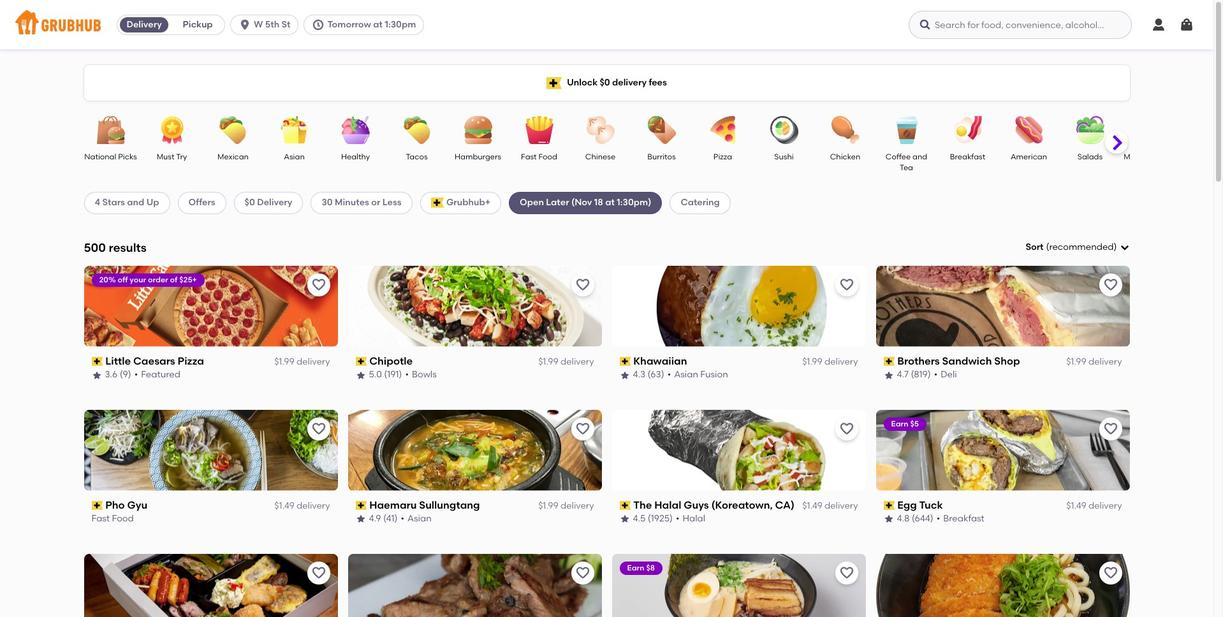 Task type: vqa. For each thing, say whether or not it's contained in the screenshot.
Breakfast to the bottom
yes



Task type: describe. For each thing, give the bounding box(es) containing it.
(koreatown,
[[712, 499, 773, 511]]

1 horizontal spatial delivery
[[257, 197, 292, 208]]

save this restaurant button for the haemaru sullungtang  logo
[[571, 418, 594, 441]]

or
[[371, 197, 380, 208]]

4.8 (644)
[[897, 514, 934, 525]]

1 horizontal spatial at
[[606, 197, 615, 208]]

save this restaurant button for "hanshik express logo"
[[307, 562, 330, 585]]

brothers
[[898, 355, 940, 367]]

burritos image
[[640, 116, 684, 144]]

the halal guys (koreatown, ca)
[[634, 499, 795, 511]]

save this restaurant image for "hanshik express logo"
[[311, 566, 326, 581]]

tacos
[[406, 152, 428, 161]]

american
[[1011, 152, 1048, 161]]

star icon image for little caesars pizza
[[92, 370, 102, 381]]

stars
[[102, 197, 125, 208]]

less
[[383, 197, 402, 208]]

subscription pass image for little caesars pizza
[[92, 357, 103, 366]]

star icon image for chipotle
[[356, 370, 366, 381]]

4.7
[[897, 370, 909, 380]]

1 vertical spatial breakfast
[[944, 514, 985, 525]]

deli
[[941, 370, 957, 380]]

haemaru sullungtang
[[369, 499, 480, 511]]

• featured
[[134, 370, 180, 380]]

(63)
[[648, 370, 664, 380]]

star icon image for haemaru sullungtang
[[356, 514, 366, 525]]

delivery for pho gyu
[[297, 501, 330, 512]]

subscription pass image for the halal guys (koreatown, ca)
[[620, 501, 631, 510]]

save this restaurant image for chipotle
[[575, 277, 590, 293]]

delivery button
[[117, 15, 171, 35]]

1 vertical spatial and
[[127, 197, 144, 208]]

star icon image for khawaiian
[[620, 370, 630, 381]]

Search for food, convenience, alcohol... search field
[[909, 11, 1132, 39]]

earn $5
[[892, 420, 919, 428]]

save this restaurant button for pho gyu logo
[[307, 418, 330, 441]]

tea
[[900, 164, 914, 172]]

w 5th st button
[[230, 15, 304, 35]]

$1.99 for haemaru sullungtang
[[539, 501, 559, 512]]

hanshik express logo image
[[84, 554, 338, 618]]

delivery for chipotle
[[561, 357, 594, 367]]

shop
[[995, 355, 1020, 367]]

delivery for khawaiian
[[825, 357, 858, 367]]

delivery for little caesars pizza
[[297, 357, 330, 367]]

main navigation navigation
[[0, 0, 1214, 50]]

subscription pass image for egg tuck
[[884, 501, 895, 510]]

w 5th st
[[254, 19, 291, 30]]

4.9 (41)
[[369, 514, 398, 525]]

brothers sandwich shop
[[898, 355, 1020, 367]]

$1.99 for chipotle
[[539, 357, 559, 367]]

earn $8
[[627, 564, 655, 573]]

subscription pass image for chipotle
[[356, 357, 367, 366]]

open later (nov 18 at 1:30pm)
[[520, 197, 652, 208]]

grubhub plus flag logo image for unlock $0 delivery fees
[[547, 77, 562, 89]]

fees
[[649, 77, 667, 88]]

ca)
[[775, 499, 795, 511]]

4.5 (1925)
[[633, 514, 673, 525]]

bowls
[[412, 370, 437, 380]]

little
[[105, 355, 131, 367]]

• for chipotle
[[405, 370, 409, 380]]

$0 delivery
[[245, 197, 292, 208]]

delivery for the halal guys (koreatown, ca)
[[825, 501, 858, 512]]

none field containing sort
[[1026, 241, 1130, 254]]

• for haemaru sullungtang
[[401, 514, 404, 525]]

sandwich
[[943, 355, 992, 367]]

1:30pm
[[385, 19, 416, 30]]

2 vertical spatial save this restaurant image
[[575, 566, 590, 581]]

• for the halal guys (koreatown, ca)
[[676, 514, 680, 525]]

3.6
[[105, 370, 118, 380]]

• for brothers sandwich shop
[[934, 370, 938, 380]]

$1.49 delivery for the halal guys (koreatown, ca)
[[803, 501, 858, 512]]

hamburgers image
[[456, 116, 500, 144]]

subscription pass image for pho gyu
[[92, 501, 103, 510]]

healthy
[[341, 152, 370, 161]]

(644)
[[912, 514, 934, 525]]

chinese image
[[578, 116, 623, 144]]

catering
[[681, 197, 720, 208]]

fusion
[[701, 370, 728, 380]]

4.3
[[633, 370, 646, 380]]

delivery for haemaru sullungtang
[[561, 501, 594, 512]]

up
[[147, 197, 159, 208]]

halal for the
[[655, 499, 682, 511]]

0 horizontal spatial pizza
[[178, 355, 204, 367]]

breakfast image
[[946, 116, 990, 144]]

caesars
[[133, 355, 175, 367]]

blosom japanese restaurant (w 3rd st) logo image
[[612, 554, 866, 618]]

must try image
[[150, 116, 194, 144]]

off
[[118, 275, 128, 284]]

coffee
[[886, 152, 911, 161]]

pho gyu logo image
[[84, 410, 338, 491]]

burritos
[[648, 152, 676, 161]]

chinese
[[586, 152, 616, 161]]

of
[[170, 275, 178, 284]]

katsu bar logo image
[[876, 554, 1130, 618]]

4.5
[[633, 514, 646, 525]]

svg image
[[1120, 243, 1130, 253]]

at inside tomorrow at 1:30pm 'button'
[[373, 19, 383, 30]]

5th
[[265, 19, 280, 30]]

(9)
[[120, 370, 131, 380]]

• halal
[[676, 514, 706, 525]]

$1.99 delivery for khawaiian
[[803, 357, 858, 367]]

0 vertical spatial fast food
[[521, 152, 557, 161]]

asian for haemaru sullungtang
[[408, 514, 432, 525]]

chipotle logo image
[[348, 266, 602, 347]]

(nov
[[572, 197, 592, 208]]

tomorrow at 1:30pm button
[[304, 15, 430, 35]]

• breakfast
[[937, 514, 985, 525]]

open
[[520, 197, 544, 208]]

pho
[[105, 499, 125, 511]]

minutes
[[335, 197, 369, 208]]

• for little caesars pizza
[[134, 370, 138, 380]]

(819)
[[911, 370, 931, 380]]

5.0 (191)
[[369, 370, 402, 380]]

18
[[594, 197, 603, 208]]

mexican
[[218, 152, 249, 161]]

mexican image
[[211, 116, 255, 144]]

• deli
[[934, 370, 957, 380]]

unlock $0 delivery fees
[[567, 77, 667, 88]]

svg image inside w 5th st button
[[239, 18, 251, 31]]

salads image
[[1068, 116, 1113, 144]]

star icon image for brothers sandwich shop
[[884, 370, 894, 381]]

results
[[109, 240, 147, 255]]

pickup button
[[171, 15, 225, 35]]

sort
[[1026, 242, 1044, 253]]

(41)
[[383, 514, 398, 525]]

haemaru
[[369, 499, 417, 511]]

chipotle
[[369, 355, 413, 367]]

$1.49 for egg tuck
[[1067, 501, 1087, 512]]

subscription pass image for haemaru sullungtang
[[356, 501, 367, 510]]

tacos image
[[395, 116, 439, 144]]

the
[[634, 499, 652, 511]]

svg image inside tomorrow at 1:30pm 'button'
[[312, 18, 325, 31]]

egg tuck
[[898, 499, 943, 511]]



Task type: locate. For each thing, give the bounding box(es) containing it.
tomorrow at 1:30pm
[[328, 19, 416, 30]]

and up the tea
[[913, 152, 928, 161]]

3.6 (9)
[[105, 370, 131, 380]]

earn left $5
[[892, 420, 909, 428]]

$1.49 delivery for egg tuck
[[1067, 501, 1122, 512]]

at right the 18
[[606, 197, 615, 208]]

•
[[134, 370, 138, 380], [405, 370, 409, 380], [668, 370, 671, 380], [934, 370, 938, 380], [401, 514, 404, 525], [676, 514, 680, 525], [937, 514, 940, 525]]

food down the pho gyu
[[112, 514, 134, 525]]

2 horizontal spatial $1.49
[[1067, 501, 1087, 512]]

st
[[282, 19, 291, 30]]

30 minutes or less
[[322, 197, 402, 208]]

$1.99 for brothers sandwich shop
[[1067, 357, 1087, 367]]

4.8
[[897, 514, 910, 525]]

grubhub plus flag logo image left grubhub+
[[431, 198, 444, 208]]

save this restaurant image for "katsu bar logo"
[[1103, 566, 1119, 581]]

little caesars pizza
[[105, 355, 204, 367]]

subscription pass image left khawaiian
[[620, 357, 631, 366]]

0 vertical spatial and
[[913, 152, 928, 161]]

4
[[95, 197, 100, 208]]

subscription pass image left pho
[[92, 501, 103, 510]]

1 vertical spatial earn
[[627, 564, 645, 573]]

20% off your order of $25+
[[99, 275, 197, 284]]

$1.99 delivery for brothers sandwich shop
[[1067, 357, 1122, 367]]

0 vertical spatial earn
[[892, 420, 909, 428]]

1 vertical spatial $0
[[245, 197, 255, 208]]

2 $1.49 from the left
[[803, 501, 823, 512]]

egg
[[898, 499, 917, 511]]

$1.49 delivery
[[275, 501, 330, 512], [803, 501, 858, 512], [1067, 501, 1122, 512]]

1 vertical spatial food
[[112, 514, 134, 525]]

save this restaurant button for hae ha heng thai bistro logo
[[571, 562, 594, 585]]

1 horizontal spatial food
[[539, 152, 557, 161]]

american image
[[1007, 116, 1052, 144]]

1 horizontal spatial fast
[[521, 152, 537, 161]]

delivery inside button
[[127, 19, 162, 30]]

healthy image
[[333, 116, 378, 144]]

0 vertical spatial grubhub plus flag logo image
[[547, 77, 562, 89]]

1 horizontal spatial and
[[913, 152, 928, 161]]

1 horizontal spatial $1.49 delivery
[[803, 501, 858, 512]]

national picks
[[84, 152, 137, 161]]

1 vertical spatial fast
[[92, 514, 110, 525]]

1 vertical spatial asian
[[674, 370, 699, 380]]

earn for earn $5
[[892, 420, 909, 428]]

chicken
[[830, 152, 861, 161]]

little caesars pizza logo image
[[84, 266, 338, 347]]

star icon image left 4.3
[[620, 370, 630, 381]]

pizza down "pizza" image
[[714, 152, 732, 161]]

1 horizontal spatial halal
[[683, 514, 706, 525]]

0 horizontal spatial $0
[[245, 197, 255, 208]]

0 horizontal spatial fast food
[[92, 514, 134, 525]]

star icon image left 5.0 in the bottom left of the page
[[356, 370, 366, 381]]

grubhub plus flag logo image left unlock
[[547, 77, 562, 89]]

delivery
[[612, 77, 647, 88], [297, 357, 330, 367], [561, 357, 594, 367], [825, 357, 858, 367], [1089, 357, 1122, 367], [297, 501, 330, 512], [561, 501, 594, 512], [825, 501, 858, 512], [1089, 501, 1122, 512]]

khawaiian logo image
[[612, 266, 866, 347]]

$1.99
[[274, 357, 294, 367], [539, 357, 559, 367], [803, 357, 823, 367], [1067, 357, 1087, 367], [539, 501, 559, 512]]

• for egg tuck
[[937, 514, 940, 525]]

national picks image
[[88, 116, 133, 144]]

fast down fast food image
[[521, 152, 537, 161]]

0 horizontal spatial delivery
[[127, 19, 162, 30]]

subscription pass image left egg
[[884, 501, 895, 510]]

0 vertical spatial asian
[[284, 152, 305, 161]]

$1.99 delivery
[[274, 357, 330, 367], [539, 357, 594, 367], [803, 357, 858, 367], [1067, 357, 1122, 367], [539, 501, 594, 512]]

• right (1925) at right bottom
[[676, 514, 680, 525]]

fast food image
[[517, 116, 562, 144]]

1 vertical spatial fast food
[[92, 514, 134, 525]]

2 vertical spatial asian
[[408, 514, 432, 525]]

1 vertical spatial halal
[[683, 514, 706, 525]]

sort ( recommended )
[[1026, 242, 1117, 253]]

coffee and tea image
[[884, 116, 929, 144]]

subscription pass image left brothers
[[884, 357, 895, 366]]

subscription pass image
[[92, 357, 103, 366], [356, 357, 367, 366], [92, 501, 103, 510], [620, 501, 631, 510]]

grubhub plus flag logo image
[[547, 77, 562, 89], [431, 198, 444, 208]]

fast food down fast food image
[[521, 152, 557, 161]]

0 vertical spatial save this restaurant image
[[575, 277, 590, 293]]

star icon image left 4.7 at the bottom
[[884, 370, 894, 381]]

$1.49 for pho gyu
[[275, 501, 294, 512]]

1 $1.49 from the left
[[275, 501, 294, 512]]

0 horizontal spatial halal
[[655, 499, 682, 511]]

star icon image left 3.6
[[92, 370, 102, 381]]

3 $1.49 from the left
[[1067, 501, 1087, 512]]

1:30pm)
[[617, 197, 652, 208]]

0 horizontal spatial earn
[[627, 564, 645, 573]]

1 horizontal spatial $0
[[600, 77, 610, 88]]

2 horizontal spatial $1.49 delivery
[[1067, 501, 1122, 512]]

$0 right "offers"
[[245, 197, 255, 208]]

try
[[176, 152, 187, 161]]

0 vertical spatial halal
[[655, 499, 682, 511]]

halal up (1925) at right bottom
[[655, 499, 682, 511]]

at
[[373, 19, 383, 30], [606, 197, 615, 208]]

order
[[148, 275, 168, 284]]

tomorrow
[[328, 19, 371, 30]]

pho gyu
[[105, 499, 147, 511]]

4.9
[[369, 514, 381, 525]]

hae ha heng thai bistro logo image
[[348, 554, 602, 618]]

star icon image left 4.5
[[620, 514, 630, 525]]

0 vertical spatial delivery
[[127, 19, 162, 30]]

star icon image for the halal guys (koreatown, ca)
[[620, 514, 630, 525]]

grubhub plus flag logo image for grubhub+
[[431, 198, 444, 208]]

asian down the haemaru sullungtang
[[408, 514, 432, 525]]

recommended
[[1050, 242, 1114, 253]]

star icon image left 4.8
[[884, 514, 894, 525]]

• asian
[[401, 514, 432, 525]]

save this restaurant button for khawaiian logo
[[835, 274, 858, 296]]

haemaru sullungtang  logo image
[[348, 410, 602, 491]]

save this restaurant image
[[575, 277, 590, 293], [839, 421, 855, 437], [575, 566, 590, 581]]

1 horizontal spatial pizza
[[714, 152, 732, 161]]

0 vertical spatial pizza
[[714, 152, 732, 161]]

sullungtang
[[419, 499, 480, 511]]

offers
[[189, 197, 215, 208]]

• right (41)
[[401, 514, 404, 525]]

save this restaurant button for the brothers sandwich shop logo
[[1099, 274, 1122, 296]]

hamburgers
[[455, 152, 501, 161]]

save this restaurant button for chipotle logo
[[571, 274, 594, 296]]

mediterranean
[[1124, 152, 1179, 161]]

delivery
[[127, 19, 162, 30], [257, 197, 292, 208]]

and left up
[[127, 197, 144, 208]]

at left the 1:30pm
[[373, 19, 383, 30]]

sushi image
[[762, 116, 807, 144]]

0 vertical spatial food
[[539, 152, 557, 161]]

save this restaurant image for the haemaru sullungtang  logo
[[575, 421, 590, 437]]

$1.49 for the halal guys (koreatown, ca)
[[803, 501, 823, 512]]

1 horizontal spatial asian
[[408, 514, 432, 525]]

later
[[546, 197, 569, 208]]

chicken image
[[823, 116, 868, 144]]

delivery for brothers sandwich shop
[[1089, 357, 1122, 367]]

• right (9)
[[134, 370, 138, 380]]

500 results
[[84, 240, 147, 255]]

(
[[1047, 242, 1050, 253]]

asian down the asian "image"
[[284, 152, 305, 161]]

4.3 (63)
[[633, 370, 664, 380]]

1 vertical spatial delivery
[[257, 197, 292, 208]]

$5
[[911, 420, 919, 428]]

$1.99 delivery for haemaru sullungtang
[[539, 501, 594, 512]]

500
[[84, 240, 106, 255]]

pizza up the featured
[[178, 355, 204, 367]]

)
[[1114, 242, 1117, 253]]

picks
[[118, 152, 137, 161]]

svg image
[[1151, 17, 1167, 33], [1180, 17, 1195, 33], [239, 18, 251, 31], [312, 18, 325, 31], [919, 18, 932, 31]]

save this restaurant image for khawaiian logo
[[839, 277, 855, 293]]

delivery left the 30
[[257, 197, 292, 208]]

guys
[[684, 499, 709, 511]]

and inside coffee and tea
[[913, 152, 928, 161]]

must
[[157, 152, 174, 161]]

fast
[[521, 152, 537, 161], [92, 514, 110, 525]]

0 horizontal spatial $1.49 delivery
[[275, 501, 330, 512]]

earn for earn $8
[[627, 564, 645, 573]]

khawaiian
[[634, 355, 687, 367]]

1 horizontal spatial grubhub plus flag logo image
[[547, 77, 562, 89]]

save this restaurant button for "katsu bar logo"
[[1099, 562, 1122, 585]]

0 horizontal spatial asian
[[284, 152, 305, 161]]

0 vertical spatial $0
[[600, 77, 610, 88]]

save this restaurant image for pho gyu logo
[[311, 421, 326, 437]]

halal
[[655, 499, 682, 511], [683, 514, 706, 525]]

$8
[[646, 564, 655, 573]]

subscription pass image left little
[[92, 357, 103, 366]]

subscription pass image for brothers sandwich shop
[[884, 357, 895, 366]]

$0 right unlock
[[600, 77, 610, 88]]

1 horizontal spatial earn
[[892, 420, 909, 428]]

$25+
[[179, 275, 197, 284]]

and
[[913, 152, 928, 161], [127, 197, 144, 208]]

subscription pass image left chipotle
[[356, 357, 367, 366]]

• bowls
[[405, 370, 437, 380]]

1 vertical spatial pizza
[[178, 355, 204, 367]]

asian image
[[272, 116, 317, 144]]

egg tuck logo image
[[876, 410, 1130, 491]]

earn left $8
[[627, 564, 645, 573]]

0 horizontal spatial and
[[127, 197, 144, 208]]

• for khawaiian
[[668, 370, 671, 380]]

3 $1.49 delivery from the left
[[1067, 501, 1122, 512]]

delivery left pickup
[[127, 19, 162, 30]]

halal for •
[[683, 514, 706, 525]]

delivery for egg tuck
[[1089, 501, 1122, 512]]

(191)
[[384, 370, 402, 380]]

0 vertical spatial at
[[373, 19, 383, 30]]

asian
[[284, 152, 305, 161], [674, 370, 699, 380], [408, 514, 432, 525]]

0 horizontal spatial food
[[112, 514, 134, 525]]

0 horizontal spatial fast
[[92, 514, 110, 525]]

• right (191)
[[405, 370, 409, 380]]

• down tuck at the bottom right
[[937, 514, 940, 525]]

sushi
[[775, 152, 794, 161]]

star icon image for egg tuck
[[884, 514, 894, 525]]

0 horizontal spatial $1.49
[[275, 501, 294, 512]]

save this restaurant image for the brothers sandwich shop logo
[[1103, 277, 1119, 293]]

0 vertical spatial fast
[[521, 152, 537, 161]]

w
[[254, 19, 263, 30]]

$1.99 for little caesars pizza
[[274, 357, 294, 367]]

asian left fusion
[[674, 370, 699, 380]]

brothers sandwich shop logo image
[[876, 266, 1130, 347]]

1 horizontal spatial $1.49
[[803, 501, 823, 512]]

1 $1.49 delivery from the left
[[275, 501, 330, 512]]

1 vertical spatial at
[[606, 197, 615, 208]]

$1.99 delivery for little caesars pizza
[[274, 357, 330, 367]]

subscription pass image
[[620, 357, 631, 366], [884, 357, 895, 366], [356, 501, 367, 510], [884, 501, 895, 510]]

$1.49 delivery for pho gyu
[[275, 501, 330, 512]]

star icon image left 4.9
[[356, 514, 366, 525]]

the halal guys (koreatown, ca) logo image
[[612, 410, 866, 491]]

salads
[[1078, 152, 1103, 161]]

fast food down pho
[[92, 514, 134, 525]]

None field
[[1026, 241, 1130, 254]]

asian for khawaiian
[[674, 370, 699, 380]]

tuck
[[919, 499, 943, 511]]

save this restaurant image for the halal guys (koreatown, ca)
[[839, 421, 855, 437]]

$1.99 delivery for chipotle
[[539, 357, 594, 367]]

your
[[130, 275, 146, 284]]

1 vertical spatial save this restaurant image
[[839, 421, 855, 437]]

1 vertical spatial grubhub plus flag logo image
[[431, 198, 444, 208]]

save this restaurant button for the halal guys (koreatown, ca) logo on the right of the page
[[835, 418, 858, 441]]

• left deli
[[934, 370, 938, 380]]

national
[[84, 152, 116, 161]]

(1925)
[[648, 514, 673, 525]]

grubhub+
[[446, 197, 491, 208]]

subscription pass image left haemaru
[[356, 501, 367, 510]]

0 vertical spatial breakfast
[[950, 152, 986, 161]]

food
[[539, 152, 557, 161], [112, 514, 134, 525]]

subscription pass image left the
[[620, 501, 631, 510]]

pizza image
[[701, 116, 745, 144]]

gyu
[[127, 499, 147, 511]]

breakfast down breakfast image
[[950, 152, 986, 161]]

0 horizontal spatial grubhub plus flag logo image
[[431, 198, 444, 208]]

$1.49
[[275, 501, 294, 512], [803, 501, 823, 512], [1067, 501, 1087, 512]]

2 $1.49 delivery from the left
[[803, 501, 858, 512]]

0 horizontal spatial at
[[373, 19, 383, 30]]

• right (63)
[[668, 370, 671, 380]]

$1.99 for khawaiian
[[803, 357, 823, 367]]

save this restaurant image
[[311, 277, 326, 293], [839, 277, 855, 293], [1103, 277, 1119, 293], [311, 421, 326, 437], [575, 421, 590, 437], [1103, 421, 1119, 437], [311, 566, 326, 581], [839, 566, 855, 581], [1103, 566, 1119, 581]]

subscription pass image for khawaiian
[[620, 357, 631, 366]]

food down fast food image
[[539, 152, 557, 161]]

coffee and tea
[[886, 152, 928, 172]]

$0
[[600, 77, 610, 88], [245, 197, 255, 208]]

featured
[[141, 370, 180, 380]]

halal down the guys
[[683, 514, 706, 525]]

fast down pho
[[92, 514, 110, 525]]

unlock
[[567, 77, 598, 88]]

must try
[[157, 152, 187, 161]]

2 horizontal spatial asian
[[674, 370, 699, 380]]

1 horizontal spatial fast food
[[521, 152, 557, 161]]

breakfast right (644)
[[944, 514, 985, 525]]

4.7 (819)
[[897, 370, 931, 380]]

star icon image
[[92, 370, 102, 381], [356, 370, 366, 381], [620, 370, 630, 381], [884, 370, 894, 381], [356, 514, 366, 525], [620, 514, 630, 525], [884, 514, 894, 525]]



